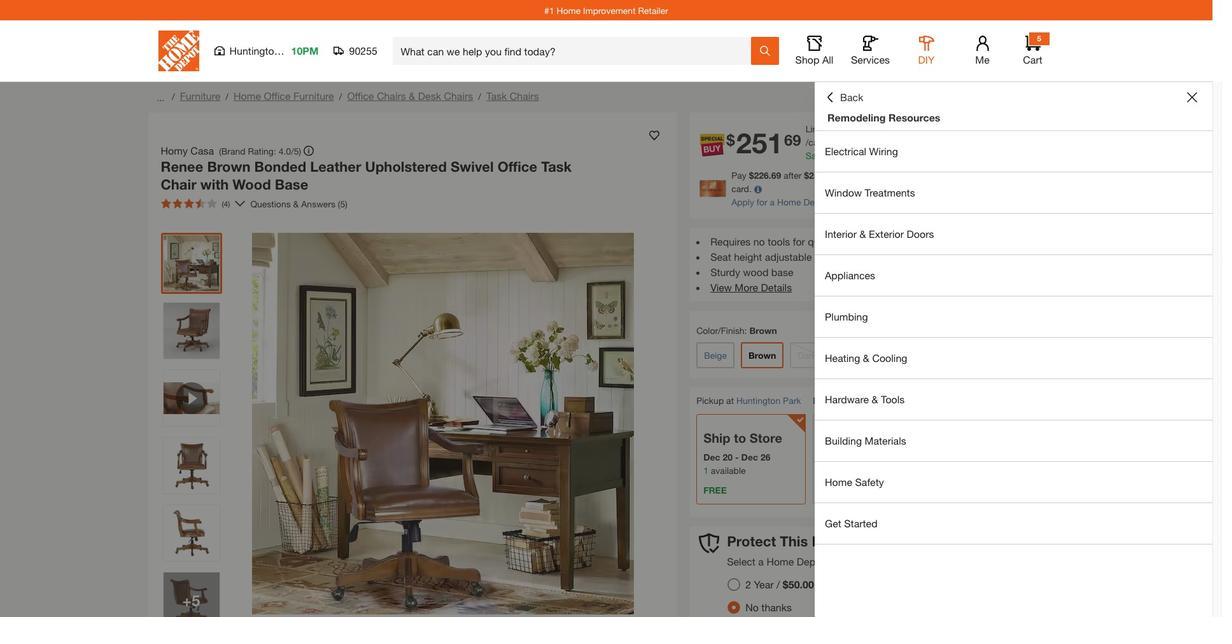 Task type: vqa. For each thing, say whether or not it's contained in the screenshot.
'4' at top
no



Task type: describe. For each thing, give the bounding box(es) containing it.
depot inside protect this item select a home depot protection plan by allstate for:
[[797, 556, 825, 568]]

appliances link
[[815, 255, 1213, 296]]

/ left task chairs link
[[478, 91, 481, 102]]

purchase
[[922, 170, 959, 181]]

limit 20 per order /carton $ 411 . 94 save $ 160 . 25 ( 39 %)
[[806, 124, 886, 161]]

color/finish
[[697, 325, 745, 336]]

(4) link
[[156, 194, 245, 214]]

& for hardware & tools
[[872, 394, 878, 406]]

requires no tools for quick and easy assembly seat height adjustable sturdy wood base view more details
[[711, 236, 923, 294]]

base
[[275, 176, 308, 193]]

office chairs & desk chairs link
[[347, 90, 473, 102]]

diy
[[919, 53, 935, 66]]

upon
[[962, 170, 982, 181]]

no
[[746, 602, 759, 614]]

building
[[825, 435, 862, 447]]

leather
[[310, 159, 361, 175]]

no thanks
[[746, 602, 792, 614]]

answers
[[301, 198, 336, 209]]

20 inside ship to store dec 20 - dec 26 1 available
[[723, 452, 733, 463]]

appliances
[[825, 269, 876, 281]]

feedback link image
[[1205, 215, 1223, 284]]

swivel
[[451, 159, 494, 175]]

tools
[[881, 394, 905, 406]]

and
[[836, 236, 853, 248]]

homy casa
[[161, 145, 214, 157]]

delivering
[[813, 395, 853, 406]]

no
[[754, 236, 765, 248]]

get started
[[825, 518, 878, 530]]

/ right furniture link
[[226, 91, 229, 102]]

... / furniture / home office furniture / office chairs & desk chairs / task chairs
[[154, 90, 539, 103]]

upholstered
[[365, 159, 447, 175]]

seat
[[711, 251, 731, 263]]

electrical
[[825, 145, 867, 157]]

& for interior & exterior doors
[[860, 228, 866, 240]]

the home depot logo image
[[158, 31, 199, 71]]

$ right after
[[804, 170, 809, 181]]

160
[[833, 150, 848, 161]]

$ right the save
[[828, 150, 833, 161]]

office inside renee brown bonded leather upholstered swivel office task chair with wood base
[[498, 159, 537, 175]]

home safety link
[[815, 462, 1213, 503]]

resources
[[889, 111, 941, 124]]

started
[[844, 518, 878, 530]]

(
[[863, 150, 865, 161]]

quick
[[808, 236, 833, 248]]

interior
[[825, 228, 857, 240]]

0 horizontal spatial 25
[[809, 170, 819, 181]]

39
[[865, 150, 875, 161]]

delivering to 90255
[[813, 395, 890, 407]]

-
[[735, 452, 739, 463]]

cart 5
[[1023, 34, 1043, 66]]

0 horizontal spatial for
[[757, 197, 768, 208]]

25 inside limit 20 per order /carton $ 411 . 94 save $ 160 . 25 ( 39 %)
[[851, 150, 860, 161]]

26
[[761, 452, 771, 463]]

1 horizontal spatial office
[[347, 90, 374, 102]]

home inside protect this item select a home depot protection plan by allstate for:
[[767, 556, 794, 568]]

/ inside option group
[[777, 579, 780, 591]]

building materials
[[825, 435, 907, 447]]

0 horizontal spatial office
[[264, 90, 291, 102]]

heating & cooling
[[825, 352, 908, 364]]

2 chairs from the left
[[444, 90, 473, 102]]

materials
[[865, 435, 907, 447]]

(brand rating: 4.0 /5)
[[219, 145, 301, 156]]

questions & answers (5)
[[250, 198, 348, 209]]

home down after
[[777, 197, 801, 208]]

apply for a home depot consumer card
[[732, 197, 894, 208]]

info image
[[754, 186, 762, 194]]

menu containing electrical wiring
[[815, 131, 1213, 545]]

get
[[825, 518, 842, 530]]

homy
[[161, 145, 188, 157]]

cooling
[[873, 352, 908, 364]]

allstate
[[914, 556, 948, 568]]

details
[[761, 281, 792, 294]]

questions
[[250, 198, 291, 209]]

2 furniture from the left
[[294, 90, 334, 102]]

desk
[[418, 90, 441, 102]]

wood
[[233, 176, 271, 193]]

/ right ...
[[172, 91, 175, 102]]

2 year / $50.00
[[746, 579, 814, 591]]

remodeling resources
[[828, 111, 941, 124]]

hardware & tools
[[825, 394, 905, 406]]

ship to store dec 20 - dec 26 1 available
[[704, 431, 783, 476]]

5
[[1037, 34, 1042, 43]]

1 vertical spatial huntington
[[737, 395, 781, 406]]

411
[[842, 137, 857, 148]]

back
[[841, 91, 864, 103]]

/5)
[[291, 145, 301, 156]]

What can we help you find today? search field
[[401, 38, 750, 64]]

opening
[[984, 170, 1017, 181]]

for inside 'requires no tools for quick and easy assembly seat height adjustable sturdy wood base view more details'
[[793, 236, 805, 248]]

2 dec from the left
[[742, 452, 758, 463]]

shop all
[[796, 53, 834, 66]]

plan
[[877, 556, 897, 568]]

off
[[822, 170, 839, 181]]

back button
[[825, 91, 864, 104]]

height
[[734, 251, 762, 263]]

0 vertical spatial park
[[283, 45, 304, 57]]

more
[[735, 281, 758, 294]]

this
[[780, 534, 808, 550]]

plumbing link
[[815, 297, 1213, 337]]

renee brown bonded leather upholstered swivel office task chair with wood base
[[161, 159, 572, 193]]

wiring
[[870, 145, 898, 157]]

to for store
[[734, 431, 746, 446]]

total
[[862, 170, 879, 181]]

limit
[[806, 124, 825, 134]]

option group containing 2 year /
[[723, 574, 824, 618]]

home right #1
[[557, 5, 581, 16]]



Task type: locate. For each thing, give the bounding box(es) containing it.
0 horizontal spatial park
[[283, 45, 304, 57]]

save
[[806, 150, 826, 161]]

apply for a home depot consumer card link
[[732, 197, 894, 208]]

0 vertical spatial 25
[[851, 150, 860, 161]]

brown down "(brand" at the left of the page
[[207, 159, 251, 175]]

& down base on the left top
[[293, 198, 299, 209]]

brown homy casa task chairs renee e1.1 image
[[163, 303, 219, 359]]

consumer
[[831, 197, 872, 208]]

delivery
[[820, 431, 869, 446]]

brown right :
[[750, 325, 777, 336]]

1 vertical spatial task
[[541, 159, 572, 175]]

25 left off
[[809, 170, 819, 181]]

tools
[[768, 236, 790, 248]]

furniture right ... 'button'
[[180, 90, 221, 102]]

protect
[[727, 534, 776, 550]]

1 free from the left
[[704, 485, 727, 496]]

dec inside delivery friday, dec 22
[[851, 452, 868, 463]]

doors
[[907, 228, 934, 240]]

2 horizontal spatial chairs
[[510, 90, 539, 102]]

3 dec from the left
[[851, 452, 868, 463]]

#1
[[544, 5, 554, 16]]

0 horizontal spatial free
[[704, 485, 727, 496]]

.
[[857, 137, 859, 148], [848, 150, 851, 161]]

0 vertical spatial task
[[486, 90, 507, 102]]

to
[[855, 395, 863, 406], [734, 431, 746, 446]]

home safety
[[825, 476, 884, 488]]

& inside 'link'
[[863, 352, 870, 364]]

2 vertical spatial a
[[759, 556, 764, 568]]

22
[[871, 452, 881, 463]]

brown
[[207, 159, 251, 175], [750, 325, 777, 336], [749, 350, 776, 361]]

/carton
[[806, 137, 834, 148]]

task inside ... / furniture / home office furniture / office chairs & desk chairs / task chairs
[[486, 90, 507, 102]]

$ up 160
[[837, 137, 842, 148]]

$ inside $ 251 69
[[727, 131, 735, 149]]

to inside delivering to 90255
[[855, 395, 863, 406]]

$ right pay
[[749, 170, 754, 181]]

3 chairs from the left
[[510, 90, 539, 102]]

task inside renee brown bonded leather upholstered swivel office task chair with wood base
[[541, 159, 572, 175]]

to up -
[[734, 431, 746, 446]]

home office furniture link
[[234, 90, 334, 102]]

1 vertical spatial .
[[848, 150, 851, 161]]

0 horizontal spatial task
[[486, 90, 507, 102]]

2 horizontal spatial dec
[[851, 452, 868, 463]]

90255 button
[[334, 45, 378, 57]]

park left delivering
[[783, 395, 801, 406]]

select
[[727, 556, 756, 568]]

1 vertical spatial 20
[[723, 452, 733, 463]]

/ down 90255 button
[[339, 91, 342, 102]]

0 horizontal spatial huntington
[[230, 45, 280, 57]]

%)
[[875, 150, 886, 161]]

0 horizontal spatial furniture
[[180, 90, 221, 102]]

dec left 22
[[851, 452, 868, 463]]

brown down color/finish : brown
[[749, 350, 776, 361]]

0 horizontal spatial 90255
[[349, 45, 378, 57]]

window
[[825, 187, 862, 199]]

0 horizontal spatial 20
[[723, 452, 733, 463]]

0 horizontal spatial chairs
[[377, 90, 406, 102]]

90255 link
[[865, 395, 890, 408]]

1 chairs from the left
[[377, 90, 406, 102]]

1 horizontal spatial for
[[793, 236, 805, 248]]

card.
[[732, 183, 752, 194]]

home down friday,
[[825, 476, 853, 488]]

1 vertical spatial a
[[770, 197, 775, 208]]

1 horizontal spatial task
[[541, 159, 572, 175]]

per
[[840, 124, 853, 134]]

1 vertical spatial to
[[734, 431, 746, 446]]

apply now image
[[700, 180, 732, 197]]

electrical wiring link
[[815, 131, 1213, 172]]

with
[[200, 176, 229, 193]]

1 vertical spatial 90255
[[865, 396, 890, 407]]

1 horizontal spatial .
[[857, 137, 859, 148]]

a inside protect this item select a home depot protection plan by allstate for:
[[759, 556, 764, 568]]

a left the new
[[1019, 170, 1024, 181]]

a inside your total qualifying purchase upon opening a new card.
[[1019, 170, 1024, 181]]

2 horizontal spatial a
[[1019, 170, 1024, 181]]

option group
[[723, 574, 824, 618]]

depot down off
[[804, 197, 828, 208]]

pay
[[732, 170, 747, 181]]

pay $ 226.69 after $ 25 off
[[732, 170, 839, 181]]

diy button
[[906, 36, 947, 66]]

renee
[[161, 159, 203, 175]]

/
[[172, 91, 175, 102], [226, 91, 229, 102], [339, 91, 342, 102], [478, 91, 481, 102], [777, 579, 780, 591]]

& left cooling
[[863, 352, 870, 364]]

1 horizontal spatial 90255
[[865, 396, 890, 407]]

for
[[757, 197, 768, 208], [793, 236, 805, 248]]

1
[[704, 465, 709, 476]]

& for questions & answers (5)
[[293, 198, 299, 209]]

depot down "item"
[[797, 556, 825, 568]]

card
[[874, 197, 894, 208]]

for down 'info' 'image'
[[757, 197, 768, 208]]

brown inside button
[[749, 350, 776, 361]]

1 vertical spatial park
[[783, 395, 801, 406]]

to left 90255 link at the right bottom of the page
[[855, 395, 863, 406]]

rating:
[[248, 145, 276, 156]]

1 vertical spatial for
[[793, 236, 805, 248]]

drawer close image
[[1188, 92, 1198, 103]]

& left tools
[[872, 394, 878, 406]]

to for 90255
[[855, 395, 863, 406]]

menu
[[815, 131, 1213, 545]]

brown inside renee brown bonded leather upholstered swivel office task chair with wood base
[[207, 159, 251, 175]]

store
[[750, 431, 783, 446]]

brown homy casa task chairs renee 1f.4 image
[[163, 573, 219, 618]]

depot
[[804, 197, 828, 208], [797, 556, 825, 568]]

(4)
[[222, 199, 230, 209]]

free down friday,
[[820, 485, 844, 496]]

1 vertical spatial 25
[[809, 170, 819, 181]]

bonded
[[254, 159, 306, 175]]

25 left (
[[851, 150, 860, 161]]

free for to
[[704, 485, 727, 496]]

furniture
[[180, 90, 221, 102], [294, 90, 334, 102]]

to inside ship to store dec 20 - dec 26 1 available
[[734, 431, 746, 446]]

order
[[856, 124, 877, 134]]

20 inside limit 20 per order /carton $ 411 . 94 save $ 160 . 25 ( 39 %)
[[828, 124, 838, 134]]

huntington left 10pm
[[230, 45, 280, 57]]

2 free from the left
[[820, 485, 844, 496]]

0 vertical spatial a
[[1019, 170, 1024, 181]]

shop all button
[[794, 36, 835, 66]]

brown homy casa task chairs renee 4f.3 image
[[163, 506, 219, 562]]

& right "and"
[[860, 228, 866, 240]]

:
[[745, 325, 747, 336]]

20
[[828, 124, 838, 134], [723, 452, 733, 463]]

20 left -
[[723, 452, 733, 463]]

for up adjustable
[[793, 236, 805, 248]]

beige
[[704, 350, 727, 361]]

1 vertical spatial brown
[[750, 325, 777, 336]]

friday,
[[820, 452, 849, 463]]

0 vertical spatial for
[[757, 197, 768, 208]]

me
[[976, 53, 990, 66]]

services button
[[850, 36, 891, 66]]

1 horizontal spatial 25
[[851, 150, 860, 161]]

226.69
[[754, 170, 781, 181]]

...
[[157, 92, 164, 103]]

1 horizontal spatial huntington
[[737, 395, 781, 406]]

pickup at huntington park
[[697, 395, 801, 406]]

0 vertical spatial .
[[857, 137, 859, 148]]

electrical wiring
[[825, 145, 898, 157]]

20 left per
[[828, 124, 838, 134]]

wood
[[743, 266, 769, 278]]

casa
[[191, 145, 214, 157]]

assembly
[[880, 236, 923, 248]]

home right furniture link
[[234, 90, 261, 102]]

brown homy casa task chairs renee 64.0 image
[[163, 236, 219, 292]]

/ right 'year'
[[777, 579, 780, 591]]

heating
[[825, 352, 861, 364]]

1 furniture from the left
[[180, 90, 221, 102]]

for:
[[950, 556, 966, 568]]

90255 inside delivering to 90255
[[865, 396, 890, 407]]

90255 inside button
[[349, 45, 378, 57]]

1 horizontal spatial free
[[820, 485, 844, 496]]

2 vertical spatial brown
[[749, 350, 776, 361]]

view more details link
[[711, 281, 792, 294]]

office down huntington park
[[264, 90, 291, 102]]

your total qualifying purchase upon opening a new card.
[[732, 170, 1043, 194]]

dec right -
[[742, 452, 758, 463]]

94
[[859, 137, 869, 148]]

1 dec from the left
[[704, 452, 721, 463]]

brown homy casa task chairs renee c3.2 image
[[163, 438, 219, 494]]

6316524675112 image
[[163, 371, 219, 427]]

furniture down 10pm
[[294, 90, 334, 102]]

home up 2 year / $50.00 on the bottom right of page
[[767, 556, 794, 568]]

1 horizontal spatial to
[[855, 395, 863, 406]]

dec up 1
[[704, 452, 721, 463]]

... button
[[154, 89, 167, 106]]

0 horizontal spatial a
[[759, 556, 764, 568]]

office down 90255 button
[[347, 90, 374, 102]]

base
[[772, 266, 794, 278]]

1 horizontal spatial dec
[[742, 452, 758, 463]]

0 horizontal spatial dec
[[704, 452, 721, 463]]

free
[[704, 485, 727, 496], [820, 485, 844, 496]]

dec
[[704, 452, 721, 463], [742, 452, 758, 463], [851, 452, 868, 463]]

park up the home office furniture link on the left top
[[283, 45, 304, 57]]

1 horizontal spatial furniture
[[294, 90, 334, 102]]

free down 1
[[704, 485, 727, 496]]

251
[[736, 127, 783, 160]]

0 vertical spatial depot
[[804, 197, 828, 208]]

protect this item select a home depot protection plan by allstate for:
[[727, 534, 966, 568]]

1 horizontal spatial park
[[783, 395, 801, 406]]

0 vertical spatial 20
[[828, 124, 838, 134]]

0 horizontal spatial to
[[734, 431, 746, 446]]

apply
[[732, 197, 755, 208]]

home inside ... / furniture / home office furniture / office chairs & desk chairs / task chairs
[[234, 90, 261, 102]]

a right select
[[759, 556, 764, 568]]

& left desk
[[409, 90, 415, 102]]

1 horizontal spatial chairs
[[444, 90, 473, 102]]

& for heating & cooling
[[863, 352, 870, 364]]

(4) button
[[156, 194, 235, 214]]

1 horizontal spatial a
[[770, 197, 775, 208]]

easy
[[856, 236, 877, 248]]

after
[[784, 170, 802, 181]]

0 vertical spatial brown
[[207, 159, 251, 175]]

home
[[557, 5, 581, 16], [234, 90, 261, 102], [777, 197, 801, 208], [825, 476, 853, 488], [767, 556, 794, 568]]

new
[[1026, 170, 1043, 181]]

a down "226.69"
[[770, 197, 775, 208]]

1 horizontal spatial 20
[[828, 124, 838, 134]]

ship
[[704, 431, 731, 446]]

3.5 stars image
[[161, 199, 217, 209]]

exterior
[[869, 228, 904, 240]]

0 vertical spatial 90255
[[349, 45, 378, 57]]

huntington
[[230, 45, 280, 57], [737, 395, 781, 406]]

#1 home improvement retailer
[[544, 5, 669, 16]]

0 vertical spatial huntington
[[230, 45, 280, 57]]

2 horizontal spatial office
[[498, 159, 537, 175]]

free for friday,
[[820, 485, 844, 496]]

& inside ... / furniture / home office furniture / office chairs & desk chairs / task chairs
[[409, 90, 415, 102]]

your
[[842, 170, 859, 181]]

chair
[[161, 176, 197, 193]]

thanks
[[762, 602, 792, 614]]

1 vertical spatial depot
[[797, 556, 825, 568]]

office right swivel
[[498, 159, 537, 175]]

year
[[754, 579, 774, 591]]

0 horizontal spatial .
[[848, 150, 851, 161]]

0 vertical spatial to
[[855, 395, 863, 406]]

huntington right at
[[737, 395, 781, 406]]

$ left the 251
[[727, 131, 735, 149]]



